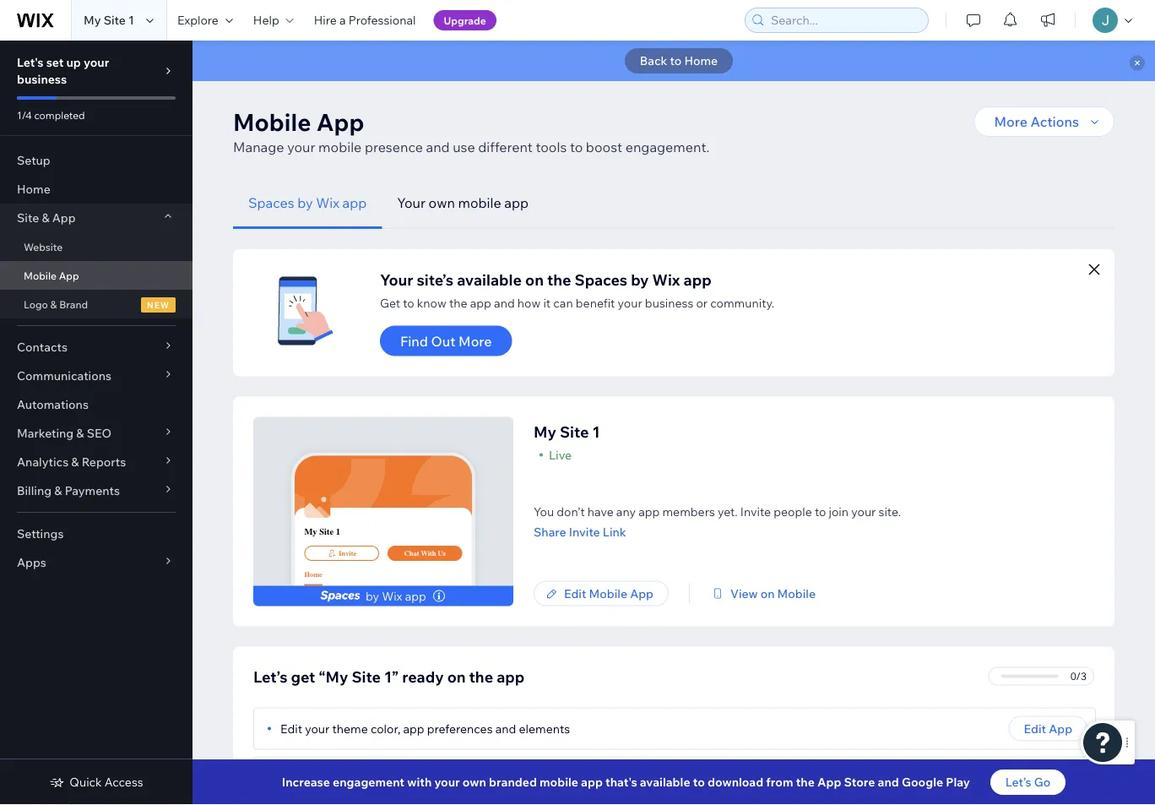 Task type: describe. For each thing, give the bounding box(es) containing it.
any
[[617, 504, 636, 519]]

your for own
[[397, 194, 426, 211]]

actions
[[1031, 113, 1080, 130]]

your left theme
[[305, 721, 330, 736]]

engagement.
[[626, 139, 710, 155]]

payments
[[65, 483, 120, 498]]

see
[[436, 770, 455, 785]]

wix inside your site's available on the spaces by wix app get to know the app and how it can benefit your business or community.
[[653, 270, 681, 289]]

edit mobile app
[[564, 586, 654, 601]]

more inside popup button
[[995, 113, 1028, 130]]

google
[[902, 775, 944, 790]]

go
[[1035, 775, 1051, 790]]

logo & brand
[[24, 298, 88, 311]]

on inside your site's available on the spaces by wix app get to know the app and how it can benefit your business or community.
[[526, 270, 544, 289]]

mobile inside mobile app link
[[24, 269, 57, 282]]

your right with
[[435, 775, 460, 790]]

1 horizontal spatial 1
[[336, 527, 341, 537]]

sidebar element
[[0, 41, 193, 805]]

use
[[453, 139, 475, 155]]

play
[[947, 775, 971, 790]]

chat with us
[[405, 549, 446, 558]]

yet.
[[718, 504, 738, 519]]

back
[[640, 53, 668, 68]]

2 vertical spatial home
[[305, 570, 323, 579]]

1/4 completed
[[17, 109, 85, 121]]

different
[[479, 139, 533, 155]]

site inside "dropdown button"
[[17, 210, 39, 225]]

join
[[829, 504, 849, 519]]

get the app
[[1005, 770, 1073, 785]]

& for marketing
[[76, 426, 84, 441]]

mobile inside view on mobile button
[[778, 586, 816, 601]]

quick
[[70, 775, 102, 790]]

available inside your site's available on the spaces by wix app get to know the app and how it can benefit your business or community.
[[457, 270, 522, 289]]

on right site at the left of page
[[360, 770, 374, 785]]

apps
[[17, 555, 46, 570]]

own inside button
[[429, 194, 455, 211]]

it inside your site's available on the spaces by wix app get to know the app and how it can benefit your business or community.
[[544, 295, 551, 310]]

the inside "button"
[[1029, 770, 1047, 785]]

let's for let's go
[[1006, 775, 1032, 790]]

0 vertical spatial invite
[[741, 504, 771, 519]]

set
[[46, 55, 64, 70]]

analytics
[[17, 455, 69, 469]]

view your site on the app to see what it looks like for members
[[281, 770, 621, 785]]

by inside your site's available on the spaces by wix app get to know the app and how it can benefit your business or community.
[[631, 270, 649, 289]]

billing
[[17, 483, 52, 498]]

app left "that's"
[[581, 775, 603, 790]]

spaces inside your site's available on the spaces by wix app get to know the app and how it can benefit your business or community.
[[575, 270, 628, 289]]

access
[[105, 775, 143, 790]]

on inside button
[[761, 586, 775, 601]]

marketing & seo
[[17, 426, 112, 441]]

analytics & reports button
[[0, 448, 193, 477]]

back to home button
[[625, 48, 734, 74]]

with
[[407, 775, 432, 790]]

1 vertical spatial available
[[640, 775, 691, 790]]

with
[[421, 549, 436, 558]]

more actions button
[[975, 106, 1115, 137]]

get inside "button"
[[1005, 770, 1026, 785]]

benefit
[[576, 295, 615, 310]]

by wix app
[[366, 589, 427, 603]]

back to home
[[640, 53, 718, 68]]

and left elements
[[496, 721, 517, 736]]

have
[[588, 504, 614, 519]]

your left site at the left of page
[[310, 770, 335, 785]]

2 horizontal spatial my
[[534, 422, 557, 442]]

can
[[554, 295, 573, 310]]

preferences
[[427, 721, 493, 736]]

from
[[767, 775, 794, 790]]

0 horizontal spatial my site 1
[[84, 13, 134, 27]]

looks
[[497, 770, 527, 785]]

home inside sidebar 'element'
[[17, 182, 51, 196]]

1/4
[[17, 109, 32, 121]]

manage
[[233, 139, 284, 155]]

seo
[[87, 426, 112, 441]]

site's
[[417, 270, 454, 289]]

find out more
[[401, 333, 492, 349]]

website
[[24, 240, 63, 253]]

by inside button
[[298, 194, 313, 211]]

business inside let's set up your business
[[17, 72, 67, 87]]

2 vertical spatial wix
[[382, 589, 403, 603]]

edit app
[[1025, 721, 1073, 736]]

edit for edit app
[[1025, 721, 1047, 736]]

1"
[[384, 668, 399, 687]]

hire a professional
[[314, 13, 416, 27]]

edit mobile app button
[[534, 581, 669, 606]]

app up or
[[684, 270, 712, 289]]

& for logo
[[50, 298, 57, 311]]

branded
[[489, 775, 537, 790]]

app up elements
[[497, 668, 525, 687]]

billing & payments button
[[0, 477, 193, 505]]

what
[[458, 770, 485, 785]]

share invite link button
[[534, 524, 902, 540]]

logo
[[24, 298, 48, 311]]

settings
[[17, 526, 64, 541]]

help
[[253, 13, 279, 27]]

like
[[529, 770, 548, 785]]

billing & payments
[[17, 483, 120, 498]]

new
[[147, 299, 170, 310]]

your inside your site's available on the spaces by wix app get to know the app and how it can benefit your business or community.
[[618, 295, 643, 310]]

website link
[[0, 232, 193, 261]]

to inside mobile app manage your mobile presence and use different tools to boost engagement.
[[570, 139, 583, 155]]

don't
[[557, 504, 585, 519]]

live
[[549, 447, 572, 462]]

you
[[534, 504, 554, 519]]

wix inside spaces by wix app button
[[316, 194, 340, 211]]

professional
[[349, 13, 416, 27]]

business inside your site's available on the spaces by wix app get to know the app and how it can benefit your business or community.
[[645, 295, 694, 310]]

let's set up your business
[[17, 55, 109, 87]]

brand
[[59, 298, 88, 311]]

spaces inside button
[[248, 194, 295, 211]]

you don't have any app members yet. invite people to join your site. share invite link
[[534, 504, 902, 539]]

mobile app manage your mobile presence and use different tools to boost engagement.
[[233, 107, 710, 155]]

your inside mobile app manage your mobile presence and use different tools to boost engagement.
[[287, 139, 316, 155]]

community.
[[711, 295, 775, 310]]

get inside your site's available on the spaces by wix app get to know the app and how it can benefit your business or community.
[[380, 295, 401, 310]]

store
[[845, 775, 876, 790]]

automations
[[17, 397, 89, 412]]

download
[[708, 775, 764, 790]]

that's
[[606, 775, 638, 790]]

app down chat on the left bottom of the page
[[405, 589, 427, 603]]

link
[[603, 524, 627, 539]]

0 horizontal spatial it
[[487, 770, 495, 785]]

back to home alert
[[193, 41, 1156, 81]]

how
[[518, 295, 541, 310]]

app inside "button"
[[1050, 770, 1073, 785]]

more inside button
[[459, 333, 492, 349]]

contacts button
[[0, 333, 193, 362]]

site.
[[879, 504, 902, 519]]

home inside 'button'
[[685, 53, 718, 68]]

2 horizontal spatial mobile
[[540, 775, 579, 790]]

marketing & seo button
[[0, 419, 193, 448]]

increase
[[282, 775, 330, 790]]

0 horizontal spatial my
[[84, 13, 101, 27]]

app right color,
[[403, 721, 425, 736]]

members inside you don't have any app members yet. invite people to join your site. share invite link
[[663, 504, 716, 519]]



Task type: locate. For each thing, give the bounding box(es) containing it.
members
[[663, 504, 716, 519], [569, 770, 621, 785]]

app left see on the bottom of the page
[[398, 770, 419, 785]]

your right up on the left
[[84, 55, 109, 70]]

& for site
[[42, 210, 50, 225]]

site
[[104, 13, 126, 27], [17, 210, 39, 225], [560, 422, 589, 442], [320, 527, 334, 537], [352, 668, 381, 687]]

find out more button
[[380, 326, 513, 356]]

0 vertical spatial spaces
[[248, 194, 295, 211]]

1 horizontal spatial edit
[[564, 586, 587, 601]]

own right see on the bottom of the page
[[463, 775, 487, 790]]

know
[[417, 295, 447, 310]]

increase engagement with your own branded mobile app that's available to download from the app store and google play
[[282, 775, 971, 790]]

let's go
[[1006, 775, 1051, 790]]

2 vertical spatial 1
[[336, 527, 341, 537]]

invite left chat on the left bottom of the page
[[339, 549, 357, 558]]

1 horizontal spatial home
[[305, 570, 323, 579]]

members right for
[[569, 770, 621, 785]]

0 vertical spatial 1
[[128, 13, 134, 27]]

mobile left presence
[[319, 139, 362, 155]]

mobile
[[233, 107, 311, 136], [24, 269, 57, 282], [589, 586, 628, 601], [778, 586, 816, 601]]

to inside 'button'
[[671, 53, 682, 68]]

0 vertical spatial it
[[544, 295, 551, 310]]

1 vertical spatial view
[[281, 770, 308, 785]]

let's left "get"
[[253, 668, 288, 687]]

app inside "dropdown button"
[[52, 210, 76, 225]]

1 vertical spatial it
[[487, 770, 495, 785]]

on
[[526, 270, 544, 289], [761, 586, 775, 601], [448, 668, 466, 687], [360, 770, 374, 785]]

1 horizontal spatial business
[[645, 295, 694, 310]]

1 vertical spatial home
[[17, 182, 51, 196]]

let's
[[17, 55, 44, 70]]

1 horizontal spatial view
[[731, 586, 758, 601]]

1 vertical spatial more
[[459, 333, 492, 349]]

settings link
[[0, 520, 193, 548]]

engagement
[[333, 775, 405, 790]]

2 vertical spatial my
[[305, 527, 317, 537]]

view for view on mobile
[[731, 586, 758, 601]]

1 horizontal spatial mobile
[[458, 194, 502, 211]]

1 vertical spatial members
[[569, 770, 621, 785]]

get left go in the right of the page
[[1005, 770, 1026, 785]]

view left site at the left of page
[[281, 770, 308, 785]]

1 vertical spatial own
[[463, 775, 487, 790]]

get
[[291, 668, 315, 687]]

& inside "dropdown button"
[[42, 210, 50, 225]]

and right store
[[878, 775, 900, 790]]

to left see on the bottom of the page
[[422, 770, 433, 785]]

mobile app
[[24, 269, 79, 282]]

mobile inside edit mobile app button
[[589, 586, 628, 601]]

0/3
[[1071, 670, 1088, 683]]

1 vertical spatial my
[[534, 422, 557, 442]]

0 horizontal spatial wix
[[316, 194, 340, 211]]

& for analytics
[[71, 455, 79, 469]]

spaces by wix app
[[248, 194, 367, 211]]

setup
[[17, 153, 50, 168]]

wix
[[316, 194, 340, 211], [653, 270, 681, 289], [382, 589, 403, 603]]

people
[[774, 504, 813, 519]]

1 vertical spatial business
[[645, 295, 694, 310]]

view for view your site on the app to see what it looks like for members
[[281, 770, 308, 785]]

setup link
[[0, 146, 193, 175]]

0 vertical spatial home
[[685, 53, 718, 68]]

& left the seo
[[76, 426, 84, 441]]

2 horizontal spatial 1
[[593, 422, 600, 442]]

out
[[431, 333, 456, 349]]

and inside mobile app manage your mobile presence and use different tools to boost engagement.
[[426, 139, 450, 155]]

Search... field
[[766, 8, 924, 32]]

upgrade
[[444, 14, 487, 27]]

& left reports
[[71, 455, 79, 469]]

your right manage
[[287, 139, 316, 155]]

1 vertical spatial spaces
[[575, 270, 628, 289]]

& for billing
[[54, 483, 62, 498]]

0 vertical spatial members
[[663, 504, 716, 519]]

mobile inside mobile app manage your mobile presence and use different tools to boost engagement.
[[319, 139, 362, 155]]

ready
[[402, 668, 444, 687]]

&
[[42, 210, 50, 225], [50, 298, 57, 311], [76, 426, 84, 441], [71, 455, 79, 469], [54, 483, 62, 498]]

0 horizontal spatial view
[[281, 770, 308, 785]]

1
[[128, 13, 134, 27], [593, 422, 600, 442], [336, 527, 341, 537]]

site & app button
[[0, 204, 193, 232]]

app
[[343, 194, 367, 211], [505, 194, 529, 211], [684, 270, 712, 289], [470, 295, 492, 310], [639, 504, 660, 519], [405, 589, 427, 603], [497, 668, 525, 687], [403, 721, 425, 736], [398, 770, 419, 785], [581, 775, 603, 790]]

0 horizontal spatial invite
[[339, 549, 357, 558]]

for
[[550, 770, 566, 785]]

it left can
[[544, 295, 551, 310]]

app inside button
[[505, 194, 529, 211]]

to inside your site's available on the spaces by wix app get to know the app and how it can benefit your business or community.
[[403, 295, 415, 310]]

hire
[[314, 13, 337, 27]]

1 vertical spatial your
[[380, 270, 414, 289]]

1 horizontal spatial own
[[463, 775, 487, 790]]

0 horizontal spatial 1
[[128, 13, 134, 27]]

1 horizontal spatial let's
[[1006, 775, 1032, 790]]

hire a professional link
[[304, 0, 426, 41]]

edit up get the app
[[1025, 721, 1047, 736]]

edit for edit mobile app
[[564, 586, 587, 601]]

analytics & reports
[[17, 455, 126, 469]]

& right logo in the left of the page
[[50, 298, 57, 311]]

1 horizontal spatial invite
[[569, 524, 601, 539]]

0 horizontal spatial more
[[459, 333, 492, 349]]

0 vertical spatial available
[[457, 270, 522, 289]]

1 vertical spatial my site 1
[[534, 422, 600, 442]]

to right back
[[671, 53, 682, 68]]

2 vertical spatial invite
[[339, 549, 357, 558]]

view down share invite link button
[[731, 586, 758, 601]]

app right any
[[639, 504, 660, 519]]

explore
[[177, 13, 219, 27]]

invite right yet.
[[741, 504, 771, 519]]

& right billing
[[54, 483, 62, 498]]

0 vertical spatial your
[[397, 194, 426, 211]]

1 vertical spatial mobile
[[458, 194, 502, 211]]

quick access button
[[49, 775, 143, 790]]

get the app button
[[990, 765, 1088, 790]]

edit app button
[[1009, 716, 1088, 741]]

& inside popup button
[[76, 426, 84, 441]]

completed
[[34, 109, 85, 121]]

view on mobile button
[[711, 586, 816, 601]]

it right what
[[487, 770, 495, 785]]

your inside your site's available on the spaces by wix app get to know the app and how it can benefit your business or community.
[[380, 270, 414, 289]]

members up share invite link button
[[663, 504, 716, 519]]

let's go button
[[991, 770, 1067, 795]]

1 horizontal spatial more
[[995, 113, 1028, 130]]

quick access
[[70, 775, 143, 790]]

1 horizontal spatial spaces
[[575, 270, 628, 289]]

mobile right branded
[[540, 775, 579, 790]]

2 vertical spatial my site 1
[[305, 527, 341, 537]]

2 horizontal spatial my site 1
[[534, 422, 600, 442]]

1 horizontal spatial my site 1
[[305, 527, 341, 537]]

your own mobile app button
[[382, 177, 544, 229]]

0 horizontal spatial spaces
[[248, 194, 295, 211]]

0 horizontal spatial edit
[[281, 721, 303, 736]]

reports
[[82, 455, 126, 469]]

available right "that's"
[[640, 775, 691, 790]]

"my
[[319, 668, 348, 687]]

app inside mobile app manage your mobile presence and use different tools to boost engagement.
[[317, 107, 365, 136]]

& inside dropdown button
[[54, 483, 62, 498]]

0 vertical spatial get
[[380, 295, 401, 310]]

spaces down manage
[[248, 194, 295, 211]]

your
[[397, 194, 426, 211], [380, 270, 414, 289]]

1 horizontal spatial by
[[366, 589, 380, 603]]

2 vertical spatial by
[[366, 589, 380, 603]]

more left actions on the right top
[[995, 113, 1028, 130]]

mobile inside mobile app manage your mobile presence and use different tools to boost engagement.
[[233, 107, 311, 136]]

your
[[84, 55, 109, 70], [287, 139, 316, 155], [618, 295, 643, 310], [852, 504, 877, 519], [305, 721, 330, 736], [310, 770, 335, 785], [435, 775, 460, 790]]

and left how
[[494, 295, 515, 310]]

and left use
[[426, 139, 450, 155]]

your inside let's set up your business
[[84, 55, 109, 70]]

site
[[338, 770, 357, 785]]

0 vertical spatial by
[[298, 194, 313, 211]]

marketing
[[17, 426, 74, 441]]

invite down 'don't'
[[569, 524, 601, 539]]

your inside you don't have any app members yet. invite people to join your site. share invite link
[[852, 504, 877, 519]]

app inside you don't have any app members yet. invite people to join your site. share invite link
[[639, 504, 660, 519]]

and
[[426, 139, 450, 155], [494, 295, 515, 310], [496, 721, 517, 736], [878, 775, 900, 790]]

let's left go in the right of the page
[[1006, 775, 1032, 790]]

0 horizontal spatial get
[[380, 295, 401, 310]]

your left site's
[[380, 270, 414, 289]]

to left download
[[693, 775, 705, 790]]

your down presence
[[397, 194, 426, 211]]

0 vertical spatial wix
[[316, 194, 340, 211]]

0 vertical spatial mobile
[[319, 139, 362, 155]]

1 horizontal spatial it
[[544, 295, 551, 310]]

mobile up manage
[[233, 107, 311, 136]]

2 horizontal spatial edit
[[1025, 721, 1047, 736]]

to right tools
[[570, 139, 583, 155]]

find
[[401, 333, 428, 349]]

0 vertical spatial view
[[731, 586, 758, 601]]

tools
[[536, 139, 567, 155]]

& up website
[[42, 210, 50, 225]]

edit down share
[[564, 586, 587, 601]]

home link
[[0, 175, 193, 204]]

available up how
[[457, 270, 522, 289]]

edit your theme color, app preferences and elements
[[281, 721, 571, 736]]

mobile inside button
[[458, 194, 502, 211]]

& inside dropdown button
[[71, 455, 79, 469]]

1 vertical spatial wix
[[653, 270, 681, 289]]

1 vertical spatial by
[[631, 270, 649, 289]]

own down use
[[429, 194, 455, 211]]

mobile down use
[[458, 194, 502, 211]]

a
[[340, 13, 346, 27]]

0 horizontal spatial available
[[457, 270, 522, 289]]

get left know
[[380, 295, 401, 310]]

your right join
[[852, 504, 877, 519]]

to left know
[[403, 295, 415, 310]]

1 horizontal spatial get
[[1005, 770, 1026, 785]]

edit for edit your theme color, app preferences and elements
[[281, 721, 303, 736]]

share
[[534, 524, 567, 539]]

more right out
[[459, 333, 492, 349]]

boost
[[586, 139, 623, 155]]

1 horizontal spatial my
[[305, 527, 317, 537]]

automations link
[[0, 390, 193, 419]]

1 vertical spatial 1
[[593, 422, 600, 442]]

1 horizontal spatial available
[[640, 775, 691, 790]]

spaces up benefit
[[575, 270, 628, 289]]

my site 1
[[84, 13, 134, 27], [534, 422, 600, 442], [305, 527, 341, 537]]

app
[[317, 107, 365, 136], [52, 210, 76, 225], [59, 269, 79, 282], [630, 586, 654, 601], [1050, 721, 1073, 736], [1050, 770, 1073, 785], [818, 775, 842, 790]]

app down different
[[505, 194, 529, 211]]

1 horizontal spatial wix
[[382, 589, 403, 603]]

on right 'ready'
[[448, 668, 466, 687]]

2 horizontal spatial home
[[685, 53, 718, 68]]

0 horizontal spatial by
[[298, 194, 313, 211]]

app inside button
[[343, 194, 367, 211]]

your for site's
[[380, 270, 414, 289]]

on up how
[[526, 270, 544, 289]]

us
[[438, 549, 446, 558]]

1 vertical spatial let's
[[1006, 775, 1032, 790]]

communications
[[17, 368, 112, 383]]

own
[[429, 194, 455, 211], [463, 775, 487, 790]]

on down share invite link button
[[761, 586, 775, 601]]

0 vertical spatial business
[[17, 72, 67, 87]]

tab list containing spaces by wix app
[[233, 177, 1115, 229]]

2 horizontal spatial by
[[631, 270, 649, 289]]

view
[[731, 586, 758, 601], [281, 770, 308, 785]]

edit
[[564, 586, 587, 601], [281, 721, 303, 736], [1025, 721, 1047, 736]]

0 horizontal spatial business
[[17, 72, 67, 87]]

business
[[17, 72, 67, 87], [645, 295, 694, 310]]

business down let's
[[17, 72, 67, 87]]

view on mobile
[[731, 586, 816, 601]]

0 vertical spatial my site 1
[[84, 13, 134, 27]]

app down presence
[[343, 194, 367, 211]]

mobile down website
[[24, 269, 57, 282]]

let's for let's get "my site 1" ready on the app
[[253, 668, 288, 687]]

1 vertical spatial get
[[1005, 770, 1026, 785]]

1 horizontal spatial members
[[663, 504, 716, 519]]

0 vertical spatial more
[[995, 113, 1028, 130]]

mobile down link at the right
[[589, 586, 628, 601]]

help button
[[243, 0, 304, 41]]

0 vertical spatial my
[[84, 13, 101, 27]]

0 vertical spatial let's
[[253, 668, 288, 687]]

0 horizontal spatial members
[[569, 770, 621, 785]]

tab list
[[233, 177, 1115, 229]]

to left join
[[815, 504, 827, 519]]

spaces by wix app button
[[233, 177, 382, 229]]

0 horizontal spatial home
[[17, 182, 51, 196]]

0 horizontal spatial mobile
[[319, 139, 362, 155]]

edit down "get"
[[281, 721, 303, 736]]

your inside button
[[397, 194, 426, 211]]

0 horizontal spatial let's
[[253, 668, 288, 687]]

app left how
[[470, 295, 492, 310]]

to inside you don't have any app members yet. invite people to join your site. share invite link
[[815, 504, 827, 519]]

let's get "my site 1" ready on the app
[[253, 668, 525, 687]]

1 vertical spatial invite
[[569, 524, 601, 539]]

0 horizontal spatial own
[[429, 194, 455, 211]]

business left or
[[645, 295, 694, 310]]

contacts
[[17, 340, 68, 354]]

mobile down people
[[778, 586, 816, 601]]

2 vertical spatial mobile
[[540, 775, 579, 790]]

0 vertical spatial own
[[429, 194, 455, 211]]

2 horizontal spatial invite
[[741, 504, 771, 519]]

mobile
[[319, 139, 362, 155], [458, 194, 502, 211], [540, 775, 579, 790]]

and inside your site's available on the spaces by wix app get to know the app and how it can benefit your business or community.
[[494, 295, 515, 310]]

your right benefit
[[618, 295, 643, 310]]

2 horizontal spatial wix
[[653, 270, 681, 289]]

let's inside button
[[1006, 775, 1032, 790]]

view inside button
[[731, 586, 758, 601]]



Task type: vqa. For each thing, say whether or not it's contained in the screenshot.
'NOV 18, 2023'
no



